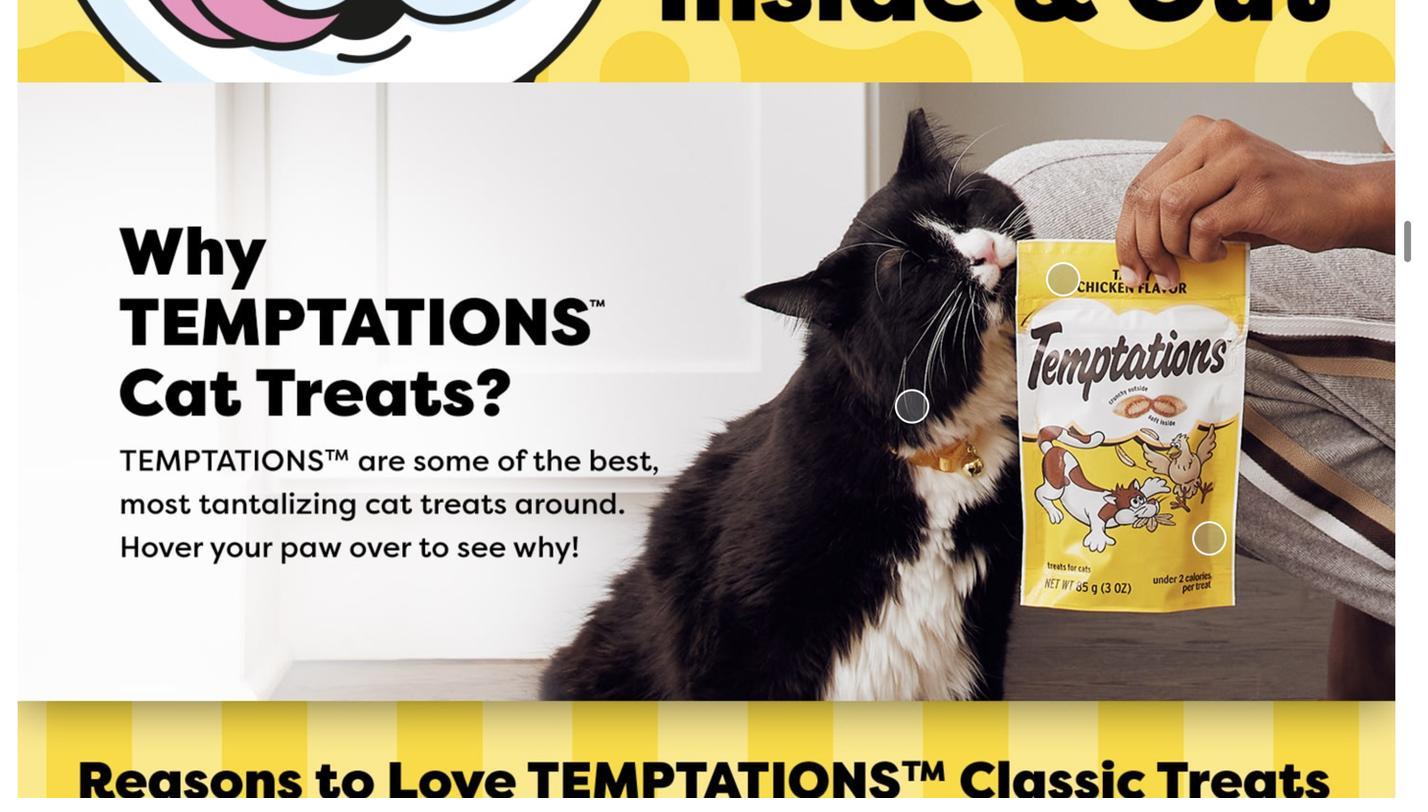 Task type: vqa. For each thing, say whether or not it's contained in the screenshot.
Reasons to Love TEMPTATIONS Classic Treats image
yes



Task type: describe. For each thing, give the bounding box(es) containing it.
why temptations cat treats? image
[[18, 83, 1396, 647]]

irresistible inside & out image
[[18, 0, 1396, 83]]



Task type: locate. For each thing, give the bounding box(es) containing it.
reasons to love temptations classic treats image
[[18, 647, 1396, 798]]



